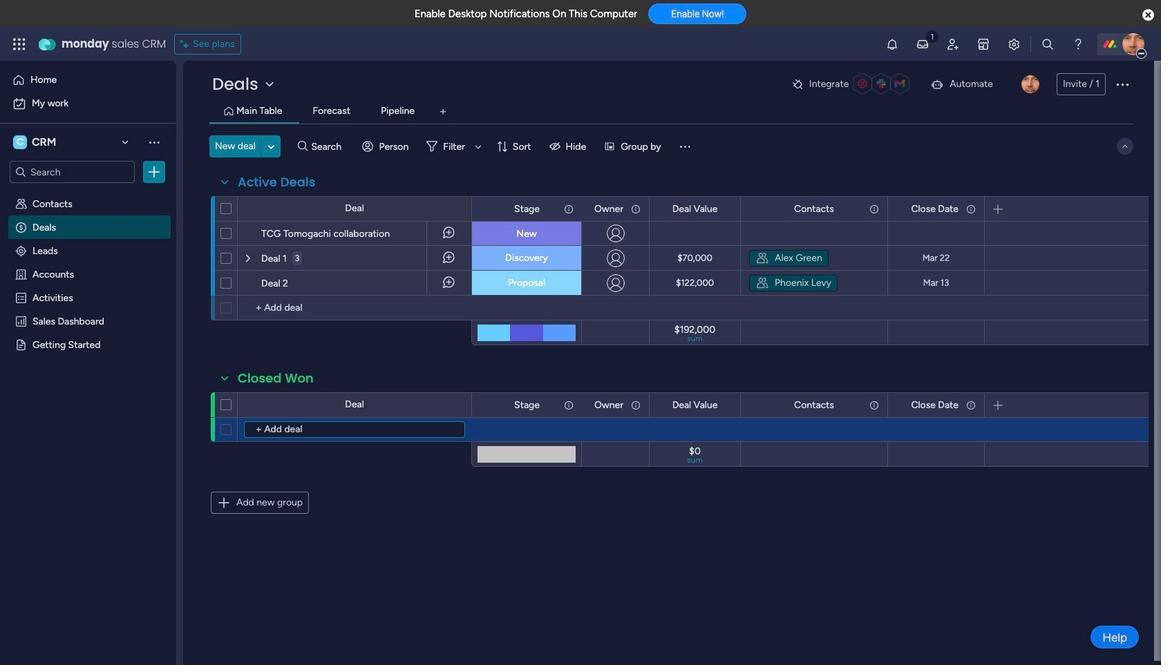Task type: locate. For each thing, give the bounding box(es) containing it.
dapulse close image
[[1143, 8, 1154, 22]]

0 vertical spatial svg image
[[755, 251, 769, 265]]

emails settings image
[[1007, 37, 1021, 51]]

angle down image
[[268, 141, 274, 152]]

v2 search image
[[298, 139, 308, 154]]

+ Add deal text field
[[245, 300, 465, 317], [244, 422, 465, 438]]

arrow down image
[[470, 138, 486, 155]]

svg image for 'alex green' element
[[755, 251, 769, 265]]

svg image down 'alex green' element
[[755, 276, 769, 290]]

1 vertical spatial svg image
[[755, 276, 769, 290]]

svg image for phoenix levy element
[[755, 276, 769, 290]]

0 vertical spatial option
[[8, 69, 168, 91]]

svg image inside phoenix levy element
[[755, 276, 769, 290]]

public board image
[[15, 338, 28, 351]]

option
[[8, 69, 168, 91], [8, 93, 168, 115], [0, 191, 176, 194]]

list box
[[0, 189, 176, 543]]

help image
[[1071, 37, 1085, 51]]

update feed image
[[916, 37, 930, 51]]

collapse image
[[1120, 141, 1131, 152]]

options image
[[1114, 76, 1131, 93], [192, 216, 203, 251], [192, 241, 203, 275], [192, 266, 203, 300]]

notifications image
[[885, 37, 899, 51]]

None field
[[234, 173, 319, 191], [511, 201, 543, 217], [591, 201, 627, 217], [669, 201, 721, 217], [791, 201, 838, 217], [908, 201, 962, 217], [234, 370, 317, 388], [511, 398, 543, 413], [591, 398, 627, 413], [669, 398, 721, 413], [791, 398, 838, 413], [908, 398, 962, 413], [234, 173, 319, 191], [511, 201, 543, 217], [591, 201, 627, 217], [669, 201, 721, 217], [791, 201, 838, 217], [908, 201, 962, 217], [234, 370, 317, 388], [511, 398, 543, 413], [591, 398, 627, 413], [669, 398, 721, 413], [791, 398, 838, 413], [908, 398, 962, 413]]

tab list
[[209, 101, 1134, 124]]

workspace options image
[[147, 135, 161, 149]]

column information image
[[563, 204, 574, 215], [630, 204, 641, 215], [869, 204, 880, 215], [966, 204, 977, 215], [563, 400, 574, 411], [630, 400, 641, 411], [869, 400, 880, 411], [966, 400, 977, 411]]

svg image
[[755, 251, 769, 265], [755, 276, 769, 290]]

workspace image
[[13, 135, 27, 150]]

see plans image
[[180, 37, 193, 52]]

svg image up phoenix levy element
[[755, 251, 769, 265]]

tab
[[432, 101, 454, 123]]

svg image inside 'alex green' element
[[755, 251, 769, 265]]

2 svg image from the top
[[755, 276, 769, 290]]

1 svg image from the top
[[755, 251, 769, 265]]



Task type: describe. For each thing, give the bounding box(es) containing it.
monday marketplace image
[[977, 37, 990, 51]]

options image
[[147, 165, 161, 179]]

search everything image
[[1041, 37, 1055, 51]]

add view image
[[440, 107, 446, 117]]

alex green element
[[749, 250, 829, 266]]

1 image
[[926, 28, 939, 44]]

menu image
[[678, 140, 692, 153]]

2 vertical spatial option
[[0, 191, 176, 194]]

james peterson image
[[1122, 33, 1145, 55]]

james peterson image
[[1021, 75, 1039, 93]]

0 vertical spatial + add deal text field
[[245, 300, 465, 317]]

Search field
[[308, 137, 349, 156]]

1 vertical spatial option
[[8, 93, 168, 115]]

workspace selection element
[[13, 134, 58, 151]]

Search in workspace field
[[29, 164, 115, 180]]

phoenix levy element
[[749, 275, 838, 291]]

1 vertical spatial + add deal text field
[[244, 422, 465, 438]]

invite members image
[[946, 37, 960, 51]]

select product image
[[12, 37, 26, 51]]

public dashboard image
[[15, 314, 28, 328]]



